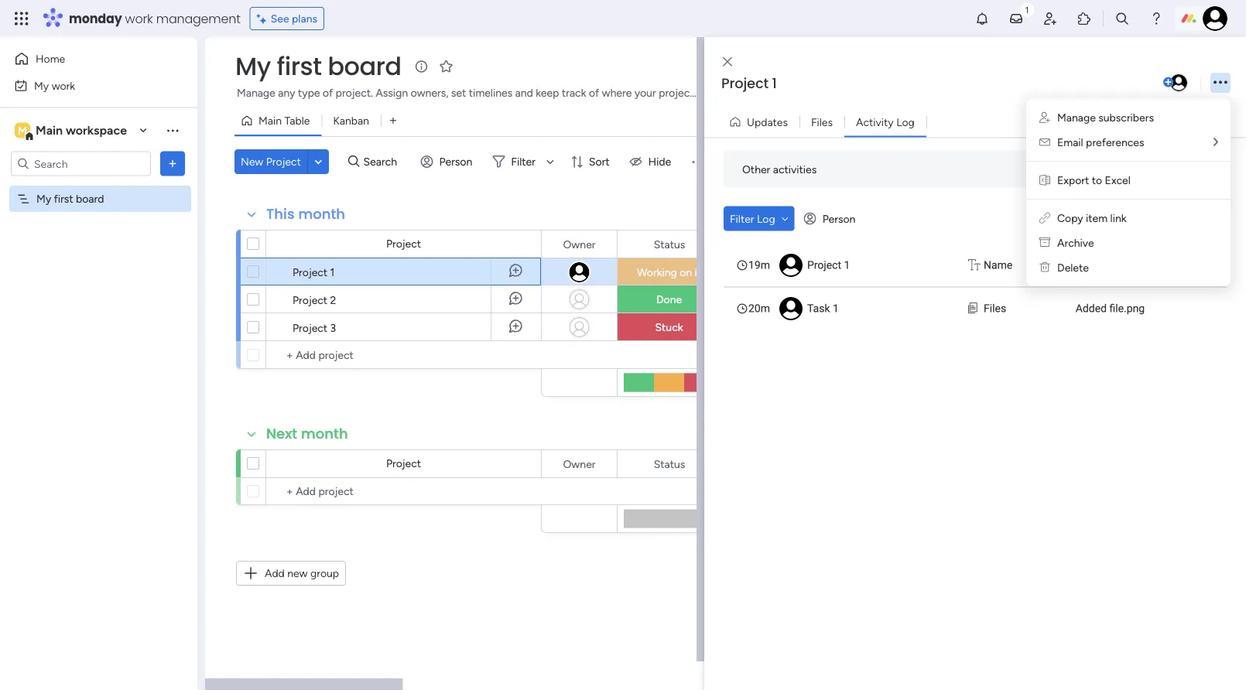 Task type: locate. For each thing, give the bounding box(es) containing it.
project 1 inside field
[[722, 74, 777, 93]]

0 horizontal spatial first
[[54, 192, 73, 206]]

0 horizontal spatial filter
[[511, 155, 536, 168]]

project inside field
[[722, 74, 769, 93]]

1 vertical spatial owner
[[563, 458, 596, 471]]

add view image
[[390, 115, 396, 126]]

+ Add project text field
[[274, 346, 395, 365], [274, 482, 395, 501]]

0 horizontal spatial manage
[[237, 86, 275, 99]]

log for activity log
[[897, 115, 915, 129]]

0 vertical spatial status field
[[650, 236, 689, 253]]

add new group button
[[236, 561, 346, 586]]

month right this
[[298, 204, 345, 224]]

1 horizontal spatial project 1
[[722, 74, 777, 93]]

it
[[695, 266, 702, 279]]

0 horizontal spatial main
[[36, 123, 63, 138]]

log
[[897, 115, 915, 129], [757, 212, 776, 225]]

1 vertical spatial first
[[54, 192, 73, 206]]

where
[[602, 86, 632, 99]]

1 horizontal spatial my first board
[[235, 49, 402, 84]]

0 vertical spatial owner
[[563, 238, 596, 251]]

0 vertical spatial status
[[654, 238, 685, 251]]

john smith image
[[1169, 73, 1189, 93]]

kanban
[[333, 114, 369, 127]]

dapulse addbtn image
[[1164, 77, 1174, 87]]

0 vertical spatial log
[[897, 115, 915, 129]]

my down the home
[[34, 79, 49, 92]]

home
[[36, 52, 65, 65]]

0 horizontal spatial log
[[757, 212, 776, 225]]

project 1
[[722, 74, 777, 93], [808, 259, 850, 272], [293, 266, 335, 279]]

plans
[[292, 12, 318, 25]]

1 horizontal spatial activity
[[1165, 163, 1202, 176]]

1 vertical spatial filter
[[730, 212, 755, 225]]

manage inside manage any type of project. assign owners, set timelines and keep track of where your project stands. button
[[237, 86, 275, 99]]

my down see
[[235, 49, 271, 84]]

files
[[811, 115, 833, 129], [984, 302, 1007, 315]]

workspace image
[[15, 122, 30, 139]]

month for this month
[[298, 204, 345, 224]]

1 horizontal spatial manage
[[1058, 111, 1096, 124]]

add new group
[[265, 567, 339, 580]]

any
[[278, 86, 295, 99]]

main workspace
[[36, 123, 127, 138]]

dapulse text column image
[[969, 257, 981, 274]]

first up type
[[277, 49, 322, 84]]

v2 file column image
[[969, 301, 978, 317]]

options image
[[165, 156, 180, 171]]

project 1 up the task 1
[[808, 259, 850, 272]]

angle down image
[[782, 213, 789, 224]]

other activities
[[743, 163, 817, 176]]

my first board list box
[[0, 183, 197, 421]]

1 of from the left
[[323, 86, 333, 99]]

export
[[1058, 174, 1090, 187]]

option
[[0, 185, 197, 188]]

work right monday
[[125, 10, 153, 27]]

files up activities
[[811, 115, 833, 129]]

of right track
[[589, 86, 599, 99]]

project inside button
[[266, 155, 301, 168]]

+ add project text field down next month field
[[274, 482, 395, 501]]

my inside 'list box'
[[36, 192, 51, 206]]

1 horizontal spatial first
[[277, 49, 322, 84]]

files button
[[800, 110, 845, 134]]

person left filter popup button
[[439, 155, 473, 168]]

work for monday
[[125, 10, 153, 27]]

list box
[[724, 244, 1227, 330]]

2 status field from the top
[[650, 456, 689, 473]]

stands.
[[697, 86, 731, 99]]

list arrow image
[[1214, 137, 1219, 148]]

filter
[[511, 155, 536, 168], [730, 212, 755, 225]]

month right next
[[301, 424, 348, 444]]

0 horizontal spatial work
[[52, 79, 75, 92]]

1 horizontal spatial filter
[[730, 212, 755, 225]]

main inside "workspace selection" element
[[36, 123, 63, 138]]

0 vertical spatial my first board
[[235, 49, 402, 84]]

new project
[[241, 155, 301, 168]]

work for my
[[52, 79, 75, 92]]

log down project 1 field
[[897, 115, 915, 129]]

my first board up type
[[235, 49, 402, 84]]

activity log
[[856, 115, 915, 129]]

owner
[[563, 238, 596, 251], [563, 458, 596, 471]]

0 horizontal spatial board
[[76, 192, 104, 206]]

main inside button
[[259, 114, 282, 127]]

see plans button
[[250, 7, 325, 30]]

invite members image
[[1043, 11, 1058, 26]]

automations activity
[[1100, 163, 1202, 176]]

log left angle down image
[[757, 212, 776, 225]]

0 vertical spatial owner field
[[559, 236, 600, 253]]

0 vertical spatial board
[[328, 49, 402, 84]]

1 horizontal spatial files
[[984, 302, 1007, 315]]

1 vertical spatial + add project text field
[[274, 482, 395, 501]]

0 horizontal spatial person button
[[415, 149, 482, 174]]

project
[[722, 74, 769, 93], [266, 155, 301, 168], [386, 237, 421, 250], [808, 259, 842, 272], [293, 266, 328, 279], [293, 293, 328, 307], [293, 321, 328, 334], [386, 457, 421, 470]]

2 horizontal spatial project 1
[[808, 259, 850, 272]]

filter log button
[[724, 206, 795, 231]]

board inside my first board 'list box'
[[76, 192, 104, 206]]

person button
[[415, 149, 482, 174], [798, 206, 865, 231]]

1 horizontal spatial person
[[823, 212, 856, 225]]

0 vertical spatial files
[[811, 115, 833, 129]]

main
[[259, 114, 282, 127], [36, 123, 63, 138]]

name
[[984, 259, 1013, 272]]

add to favorites image
[[439, 58, 454, 74]]

Search field
[[360, 151, 406, 173]]

Status field
[[650, 236, 689, 253], [650, 456, 689, 473]]

0 horizontal spatial project 1
[[293, 266, 335, 279]]

done
[[656, 293, 682, 306]]

v2 delete line image
[[1040, 261, 1051, 274]]

1 horizontal spatial work
[[125, 10, 153, 27]]

kanban button
[[322, 108, 381, 133]]

board down search in workspace field
[[76, 192, 104, 206]]

1 horizontal spatial board
[[328, 49, 402, 84]]

select product image
[[14, 11, 29, 26]]

menu
[[1027, 99, 1231, 286]]

workspace
[[66, 123, 127, 138]]

activity right automations at top right
[[1165, 163, 1202, 176]]

my
[[235, 49, 271, 84], [34, 79, 49, 92], [36, 192, 51, 206]]

subscribers
[[1099, 111, 1154, 124]]

board up project.
[[328, 49, 402, 84]]

files right v2 file column image
[[984, 302, 1007, 315]]

0 horizontal spatial my first board
[[36, 192, 104, 206]]

1 vertical spatial board
[[76, 192, 104, 206]]

manage left any
[[237, 86, 275, 99]]

new project button
[[235, 149, 307, 174]]

activity right files button
[[856, 115, 894, 129]]

1 horizontal spatial of
[[589, 86, 599, 99]]

1 vertical spatial my first board
[[36, 192, 104, 206]]

export to excel
[[1058, 174, 1131, 187]]

work
[[125, 10, 153, 27], [52, 79, 75, 92]]

1 horizontal spatial log
[[897, 115, 915, 129]]

project 1 up project 2
[[293, 266, 335, 279]]

filter left angle down image
[[730, 212, 755, 225]]

manage inside menu
[[1058, 111, 1096, 124]]

of right type
[[323, 86, 333, 99]]

1 vertical spatial owner field
[[559, 456, 600, 473]]

item
[[1086, 212, 1108, 225]]

angle down image
[[315, 156, 322, 168]]

log for filter log
[[757, 212, 776, 225]]

project 1 inside "list box"
[[808, 259, 850, 272]]

manage for manage any type of project. assign owners, set timelines and keep track of where your project stands.
[[237, 86, 275, 99]]

work down the home
[[52, 79, 75, 92]]

see plans
[[271, 12, 318, 25]]

1 horizontal spatial main
[[259, 114, 282, 127]]

0 vertical spatial work
[[125, 10, 153, 27]]

preferences
[[1086, 136, 1145, 149]]

person button right angle down image
[[798, 206, 865, 231]]

1 vertical spatial log
[[757, 212, 776, 225]]

m
[[18, 124, 27, 137]]

first down search in workspace field
[[54, 192, 73, 206]]

project 1 down close image
[[722, 74, 777, 93]]

project.
[[336, 86, 373, 99]]

Next month field
[[262, 424, 352, 444]]

1 vertical spatial files
[[984, 302, 1007, 315]]

activity
[[856, 115, 894, 129], [1165, 163, 1202, 176]]

0 horizontal spatial of
[[323, 86, 333, 99]]

to
[[1092, 174, 1103, 187]]

main left the "table"
[[259, 114, 282, 127]]

Owner field
[[559, 236, 600, 253], [559, 456, 600, 473]]

next
[[266, 424, 297, 444]]

next month
[[266, 424, 348, 444]]

filter left arrow down icon
[[511, 155, 536, 168]]

1 vertical spatial manage
[[1058, 111, 1096, 124]]

my inside 'button'
[[34, 79, 49, 92]]

copy item link
[[1058, 212, 1127, 225]]

0 vertical spatial filter
[[511, 155, 536, 168]]

0 horizontal spatial person
[[439, 155, 473, 168]]

main right workspace icon on the left of the page
[[36, 123, 63, 138]]

2
[[330, 293, 336, 307]]

files inside "list box"
[[984, 302, 1007, 315]]

1 vertical spatial month
[[301, 424, 348, 444]]

sort button
[[564, 149, 619, 174]]

1 vertical spatial work
[[52, 79, 75, 92]]

1 vertical spatial activity
[[1165, 163, 1202, 176]]

0 vertical spatial manage
[[237, 86, 275, 99]]

my first board
[[235, 49, 402, 84], [36, 192, 104, 206]]

person button right search field
[[415, 149, 482, 174]]

search everything image
[[1115, 11, 1130, 26]]

owners,
[[411, 86, 449, 99]]

filter inside popup button
[[511, 155, 536, 168]]

manage any type of project. assign owners, set timelines and keep track of where your project stands.
[[237, 86, 731, 99]]

first inside 'list box'
[[54, 192, 73, 206]]

filter inside button
[[730, 212, 755, 225]]

1 vertical spatial person button
[[798, 206, 865, 231]]

0 vertical spatial + add project text field
[[274, 346, 395, 365]]

month
[[298, 204, 345, 224], [301, 424, 348, 444]]

0 vertical spatial month
[[298, 204, 345, 224]]

2 of from the left
[[589, 86, 599, 99]]

group
[[310, 567, 339, 580]]

my down search in workspace field
[[36, 192, 51, 206]]

manage up email
[[1058, 111, 1096, 124]]

manage
[[237, 86, 275, 99], [1058, 111, 1096, 124]]

+ add project text field down 3
[[274, 346, 395, 365]]

work inside 'button'
[[52, 79, 75, 92]]

v2 link image
[[1040, 212, 1051, 225]]

1 vertical spatial status field
[[650, 456, 689, 473]]

of
[[323, 86, 333, 99], [589, 86, 599, 99]]

add
[[265, 567, 285, 580]]

1 vertical spatial person
[[823, 212, 856, 225]]

menu image
[[690, 154, 706, 170]]

0 horizontal spatial activity
[[856, 115, 894, 129]]

my first board down search in workspace field
[[36, 192, 104, 206]]

person right angle down image
[[823, 212, 856, 225]]

0 vertical spatial person
[[439, 155, 473, 168]]

person
[[439, 155, 473, 168], [823, 212, 856, 225]]

0 horizontal spatial files
[[811, 115, 833, 129]]

filter for filter log
[[730, 212, 755, 225]]

1 vertical spatial status
[[654, 458, 685, 471]]

new
[[287, 567, 308, 580]]



Task type: describe. For each thing, give the bounding box(es) containing it.
arrow down image
[[541, 153, 560, 171]]

manage for manage subscribers
[[1058, 111, 1096, 124]]

table
[[285, 114, 310, 127]]

new
[[241, 155, 263, 168]]

manage subscribers
[[1058, 111, 1154, 124]]

my work button
[[9, 73, 166, 98]]

sort
[[589, 155, 610, 168]]

excel
[[1105, 174, 1131, 187]]

working
[[637, 266, 677, 279]]

added file.png
[[1076, 302, 1145, 315]]

close image
[[723, 56, 732, 68]]

1 status from the top
[[654, 238, 685, 251]]

project 2
[[293, 293, 336, 307]]

1 image
[[1020, 1, 1034, 18]]

My first board field
[[232, 49, 405, 84]]

type
[[298, 86, 320, 99]]

dapulse archived image
[[1040, 237, 1051, 250]]

2 owner field from the top
[[559, 456, 600, 473]]

project
[[659, 86, 694, 99]]

other
[[743, 163, 771, 176]]

0 vertical spatial person button
[[415, 149, 482, 174]]

0 vertical spatial first
[[277, 49, 322, 84]]

19m
[[749, 259, 770, 272]]

0 vertical spatial activity
[[856, 115, 894, 129]]

task 1
[[808, 302, 839, 315]]

hide button
[[624, 149, 681, 174]]

this
[[266, 204, 295, 224]]

1 owner field from the top
[[559, 236, 600, 253]]

project inside "list box"
[[808, 259, 842, 272]]

file.png
[[1110, 302, 1145, 315]]

Project 1 field
[[718, 74, 1161, 94]]

This month field
[[262, 204, 349, 225]]

activities
[[773, 163, 817, 176]]

workspace selection element
[[15, 121, 129, 141]]

v2 search image
[[348, 153, 360, 171]]

see
[[271, 12, 289, 25]]

automations
[[1100, 163, 1162, 176]]

this month
[[266, 204, 345, 224]]

copy
[[1058, 212, 1084, 225]]

help image
[[1149, 11, 1164, 26]]

automations activity button
[[1093, 157, 1209, 182]]

archive
[[1058, 237, 1094, 250]]

on
[[680, 266, 692, 279]]

inbox image
[[1009, 11, 1024, 26]]

notifications image
[[975, 11, 990, 26]]

monday
[[69, 10, 122, 27]]

month for next month
[[301, 424, 348, 444]]

1 horizontal spatial person button
[[798, 206, 865, 231]]

filter log
[[730, 212, 776, 225]]

1 status field from the top
[[650, 236, 689, 253]]

manage any type of project. assign owners, set timelines and keep track of where your project stands. button
[[235, 84, 755, 102]]

v2 surface invite image
[[1040, 111, 1051, 124]]

assign
[[376, 86, 408, 99]]

link
[[1111, 212, 1127, 225]]

files inside button
[[811, 115, 833, 129]]

added
[[1076, 302, 1107, 315]]

main for main table
[[259, 114, 282, 127]]

task
[[808, 302, 830, 315]]

john smith image
[[1203, 6, 1228, 31]]

2 + add project text field from the top
[[274, 482, 395, 501]]

show board description image
[[412, 59, 431, 74]]

menu containing manage subscribers
[[1027, 99, 1231, 286]]

your
[[635, 86, 656, 99]]

activity log button
[[845, 110, 927, 134]]

and
[[515, 86, 533, 99]]

filter for filter
[[511, 155, 536, 168]]

apps image
[[1077, 11, 1092, 26]]

my work
[[34, 79, 75, 92]]

keep
[[536, 86, 559, 99]]

3
[[330, 321, 336, 334]]

updates button
[[723, 110, 800, 134]]

filter button
[[487, 149, 560, 174]]

main table button
[[235, 108, 322, 133]]

v2 email column image
[[1040, 136, 1051, 149]]

2 status from the top
[[654, 458, 685, 471]]

timelines
[[469, 86, 513, 99]]

1 inside field
[[772, 74, 777, 93]]

delete
[[1058, 261, 1089, 274]]

v2 ellipsis image
[[1214, 72, 1228, 93]]

my first board inside 'list box'
[[36, 192, 104, 206]]

stuck
[[655, 321, 683, 334]]

email preferences
[[1058, 136, 1145, 149]]

project 3
[[293, 321, 336, 334]]

email
[[1058, 136, 1084, 149]]

Search in workspace field
[[33, 155, 129, 173]]

main for main workspace
[[36, 123, 63, 138]]

import from excel template outline image
[[1040, 174, 1051, 187]]

working on it
[[637, 266, 702, 279]]

track
[[562, 86, 586, 99]]

2 owner from the top
[[563, 458, 596, 471]]

20m
[[749, 302, 770, 315]]

management
[[156, 10, 241, 27]]

monday work management
[[69, 10, 241, 27]]

1 owner from the top
[[563, 238, 596, 251]]

main table
[[259, 114, 310, 127]]

updates
[[747, 115, 788, 129]]

hide
[[649, 155, 671, 168]]

list box containing 19m
[[724, 244, 1227, 330]]

workspace options image
[[165, 123, 180, 138]]

home button
[[9, 46, 166, 71]]

set
[[451, 86, 466, 99]]

1 + add project text field from the top
[[274, 346, 395, 365]]



Task type: vqa. For each thing, say whether or not it's contained in the screenshot.
the rightmost Filter
yes



